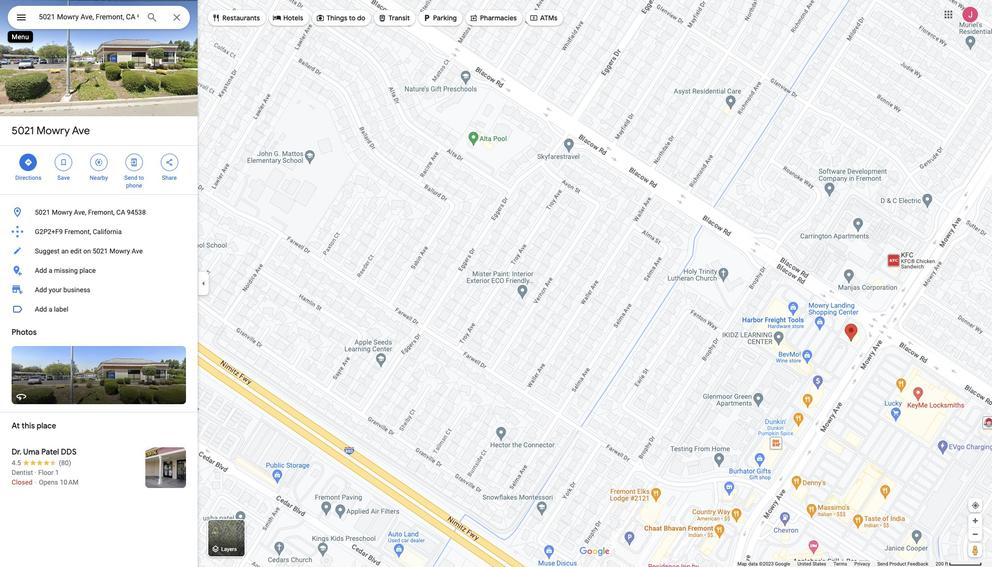 Task type: vqa. For each thing, say whether or not it's contained in the screenshot.


Task type: locate. For each thing, give the bounding box(es) containing it.
⋅
[[34, 479, 37, 486]]

to
[[349, 14, 356, 22], [139, 175, 144, 181]]

5021 Mowry Ave, Fremont, CA 94538 field
[[8, 6, 190, 29]]

transit
[[389, 14, 410, 22]]

atms
[[541, 14, 558, 22]]

5021 up g2p2+f9
[[35, 208, 50, 216]]

1 vertical spatial ave
[[132, 247, 143, 255]]

4.5
[[12, 459, 21, 467]]

1 horizontal spatial 5021
[[35, 208, 50, 216]]

ave down 94538
[[132, 247, 143, 255]]

0 horizontal spatial send
[[124, 175, 137, 181]]

5021 up 
[[12, 124, 34, 138]]

terms button
[[834, 561, 848, 567]]

missing
[[54, 267, 78, 274]]

terms
[[834, 561, 848, 567]]

1 horizontal spatial send
[[878, 561, 889, 567]]

add for add a missing place
[[35, 267, 47, 274]]

place right this
[[37, 421, 56, 431]]

google maps element
[[0, 0, 993, 567]]

5021 mowry ave, fremont, ca 94538
[[35, 208, 146, 216]]

0 vertical spatial a
[[49, 267, 52, 274]]

ave up actions for 5021 mowry ave region
[[72, 124, 90, 138]]

to inside the send to phone
[[139, 175, 144, 181]]

save
[[57, 175, 70, 181]]

1 vertical spatial a
[[49, 305, 52, 313]]

0 horizontal spatial to
[[139, 175, 144, 181]]

footer
[[738, 561, 936, 567]]

2 horizontal spatial 5021
[[93, 247, 108, 255]]

send for send to phone
[[124, 175, 137, 181]]

label
[[54, 305, 68, 313]]

 transit
[[378, 13, 410, 23]]

a inside button
[[49, 267, 52, 274]]


[[273, 13, 282, 23]]

opens
[[39, 479, 58, 486]]

a inside button
[[49, 305, 52, 313]]

add for add your business
[[35, 286, 47, 294]]

add left label at the left of the page
[[35, 305, 47, 313]]

ca
[[116, 208, 125, 216]]

5021 right on
[[93, 247, 108, 255]]

2 vertical spatial 5021
[[93, 247, 108, 255]]

place down on
[[80, 267, 96, 274]]

fremont,
[[88, 208, 115, 216], [65, 228, 91, 236]]

add left your
[[35, 286, 47, 294]]

2 vertical spatial mowry
[[110, 247, 130, 255]]

map
[[738, 561, 748, 567]]

1 horizontal spatial to
[[349, 14, 356, 22]]

send inside button
[[878, 561, 889, 567]]


[[24, 157, 33, 168]]

your
[[49, 286, 62, 294]]

1 horizontal spatial ave
[[132, 247, 143, 255]]

google account: james peterson  
(james.peterson1902@gmail.com) image
[[963, 7, 979, 22]]

fremont, up edit
[[65, 228, 91, 236]]

send
[[124, 175, 137, 181], [878, 561, 889, 567]]


[[470, 13, 478, 23]]

to inside  things to do
[[349, 14, 356, 22]]

mowry up 
[[36, 124, 70, 138]]

send left 'product'
[[878, 561, 889, 567]]

mowry left ave,
[[52, 208, 72, 216]]

1 vertical spatial to
[[139, 175, 144, 181]]

g2p2+f9 fremont, california
[[35, 228, 122, 236]]

1 a from the top
[[49, 267, 52, 274]]

fremont, left ca at the left
[[88, 208, 115, 216]]

united
[[798, 561, 812, 567]]

0 horizontal spatial 5021
[[12, 124, 34, 138]]

ave
[[72, 124, 90, 138], [132, 247, 143, 255]]

3 add from the top
[[35, 305, 47, 313]]

add inside button
[[35, 305, 47, 313]]

2 add from the top
[[35, 286, 47, 294]]

0 vertical spatial add
[[35, 267, 47, 274]]

 restaurants
[[212, 13, 260, 23]]

0 vertical spatial to
[[349, 14, 356, 22]]

mowry inside button
[[52, 208, 72, 216]]

None field
[[39, 11, 139, 23]]

none field inside 5021 mowry ave, fremont, ca 94538 'field'
[[39, 11, 139, 23]]

5021
[[12, 124, 34, 138], [35, 208, 50, 216], [93, 247, 108, 255]]

show your location image
[[972, 501, 981, 510]]

suggest an edit on 5021 mowry ave button
[[0, 241, 198, 261]]

1 vertical spatial mowry
[[52, 208, 72, 216]]

place
[[80, 267, 96, 274], [37, 421, 56, 431]]

1 horizontal spatial place
[[80, 267, 96, 274]]

directions
[[15, 175, 41, 181]]

privacy button
[[855, 561, 871, 567]]

0 vertical spatial ave
[[72, 124, 90, 138]]

a left label at the left of the page
[[49, 305, 52, 313]]

0 vertical spatial mowry
[[36, 124, 70, 138]]

send product feedback button
[[878, 561, 929, 567]]

1 vertical spatial 5021
[[35, 208, 50, 216]]

 button
[[8, 6, 35, 31]]

to up phone
[[139, 175, 144, 181]]

add your business
[[35, 286, 90, 294]]

dr. uma patel dds
[[12, 447, 77, 457]]

footer containing map data ©2023 google
[[738, 561, 936, 567]]

product
[[890, 561, 907, 567]]

1 vertical spatial fremont,
[[65, 228, 91, 236]]

0 vertical spatial 5021
[[12, 124, 34, 138]]

mowry for ave,
[[52, 208, 72, 216]]

1 vertical spatial add
[[35, 286, 47, 294]]

at
[[12, 421, 20, 431]]

 parking
[[423, 13, 457, 23]]

united states button
[[798, 561, 827, 567]]

floor
[[38, 469, 54, 477]]

0 vertical spatial place
[[80, 267, 96, 274]]

send inside the send to phone
[[124, 175, 137, 181]]

10 am
[[60, 479, 79, 486]]


[[530, 13, 539, 23]]

a
[[49, 267, 52, 274], [49, 305, 52, 313]]

0 vertical spatial send
[[124, 175, 137, 181]]

hotels
[[283, 14, 304, 22]]

to left do
[[349, 14, 356, 22]]

send up phone
[[124, 175, 137, 181]]

5021 inside button
[[35, 208, 50, 216]]

200 ft button
[[936, 561, 983, 567]]

1 vertical spatial place
[[37, 421, 56, 431]]

dentist
[[12, 469, 33, 477]]

1 add from the top
[[35, 267, 47, 274]]

layers
[[221, 547, 237, 553]]

add down suggest
[[35, 267, 47, 274]]

2 vertical spatial add
[[35, 305, 47, 313]]

footer inside google maps element
[[738, 561, 936, 567]]

1 vertical spatial send
[[878, 561, 889, 567]]

a left missing
[[49, 267, 52, 274]]

add
[[35, 267, 47, 274], [35, 286, 47, 294], [35, 305, 47, 313]]

2 a from the top
[[49, 305, 52, 313]]

g2p2+f9 fremont, california button
[[0, 222, 198, 241]]

mowry down california
[[110, 247, 130, 255]]

add inside button
[[35, 267, 47, 274]]



Task type: describe. For each thing, give the bounding box(es) containing it.
closed
[[12, 479, 32, 486]]


[[59, 157, 68, 168]]

google
[[776, 561, 791, 567]]

uma
[[23, 447, 40, 457]]

4.5 stars 80 reviews image
[[12, 458, 71, 468]]

send for send product feedback
[[878, 561, 889, 567]]

business
[[63, 286, 90, 294]]

200
[[936, 561, 945, 567]]

g2p2+f9
[[35, 228, 63, 236]]

5021 inside button
[[93, 247, 108, 255]]

things
[[327, 14, 348, 22]]

 search field
[[8, 6, 190, 31]]

parking
[[433, 14, 457, 22]]

share
[[162, 175, 177, 181]]

show street view coverage image
[[969, 543, 983, 558]]

photos
[[12, 328, 37, 337]]

collapse side panel image
[[198, 278, 209, 289]]

add your business link
[[0, 280, 198, 300]]

nearby
[[90, 175, 108, 181]]

california
[[93, 228, 122, 236]]

phone
[[126, 182, 142, 189]]

mowry inside button
[[110, 247, 130, 255]]

5021 for 5021 mowry ave, fremont, ca 94538
[[35, 208, 50, 216]]

0 horizontal spatial ave
[[72, 124, 90, 138]]

zoom in image
[[973, 517, 980, 525]]

zoom out image
[[973, 531, 980, 538]]

feedback
[[908, 561, 929, 567]]

restaurants
[[223, 14, 260, 22]]

©2023
[[760, 561, 774, 567]]

 hotels
[[273, 13, 304, 23]]

data
[[749, 561, 758, 567]]

edit
[[70, 247, 82, 255]]


[[378, 13, 387, 23]]


[[165, 157, 174, 168]]

ave,
[[74, 208, 86, 216]]

pharmacies
[[480, 14, 517, 22]]

 things to do
[[316, 13, 366, 23]]

a for label
[[49, 305, 52, 313]]

do
[[357, 14, 366, 22]]

privacy
[[855, 561, 871, 567]]

patel
[[41, 447, 59, 457]]

mowry for ave
[[36, 124, 70, 138]]

dds
[[61, 447, 77, 457]]

5021 mowry ave main content
[[0, 0, 198, 567]]

dentist · floor 1 closed ⋅ opens 10 am
[[12, 469, 79, 486]]

dr.
[[12, 447, 22, 457]]

1
[[55, 469, 59, 477]]

add a missing place
[[35, 267, 96, 274]]

 atms
[[530, 13, 558, 23]]


[[212, 13, 221, 23]]


[[316, 13, 325, 23]]

send product feedback
[[878, 561, 929, 567]]

actions for 5021 mowry ave region
[[0, 146, 198, 194]]

an
[[61, 247, 69, 255]]

add for add a label
[[35, 305, 47, 313]]

0 horizontal spatial place
[[37, 421, 56, 431]]

on
[[83, 247, 91, 255]]

add a label button
[[0, 300, 198, 319]]

5021 mowry ave, fremont, ca 94538 button
[[0, 203, 198, 222]]

add a label
[[35, 305, 68, 313]]

add a missing place button
[[0, 261, 198, 280]]

ft
[[946, 561, 949, 567]]

states
[[813, 561, 827, 567]]


[[95, 157, 103, 168]]

this
[[22, 421, 35, 431]]


[[130, 157, 139, 168]]

5021 for 5021 mowry ave
[[12, 124, 34, 138]]

place inside button
[[80, 267, 96, 274]]

·
[[35, 469, 36, 477]]

a for missing
[[49, 267, 52, 274]]

map data ©2023 google
[[738, 561, 791, 567]]

suggest
[[35, 247, 60, 255]]

at this place
[[12, 421, 56, 431]]

 pharmacies
[[470, 13, 517, 23]]

0 vertical spatial fremont,
[[88, 208, 115, 216]]

suggest an edit on 5021 mowry ave
[[35, 247, 143, 255]]

send to phone
[[124, 175, 144, 189]]

200 ft
[[936, 561, 949, 567]]

ave inside suggest an edit on 5021 mowry ave button
[[132, 247, 143, 255]]

5021 mowry ave
[[12, 124, 90, 138]]

united states
[[798, 561, 827, 567]]

94538
[[127, 208, 146, 216]]

(80)
[[59, 459, 71, 467]]


[[16, 11, 27, 24]]



